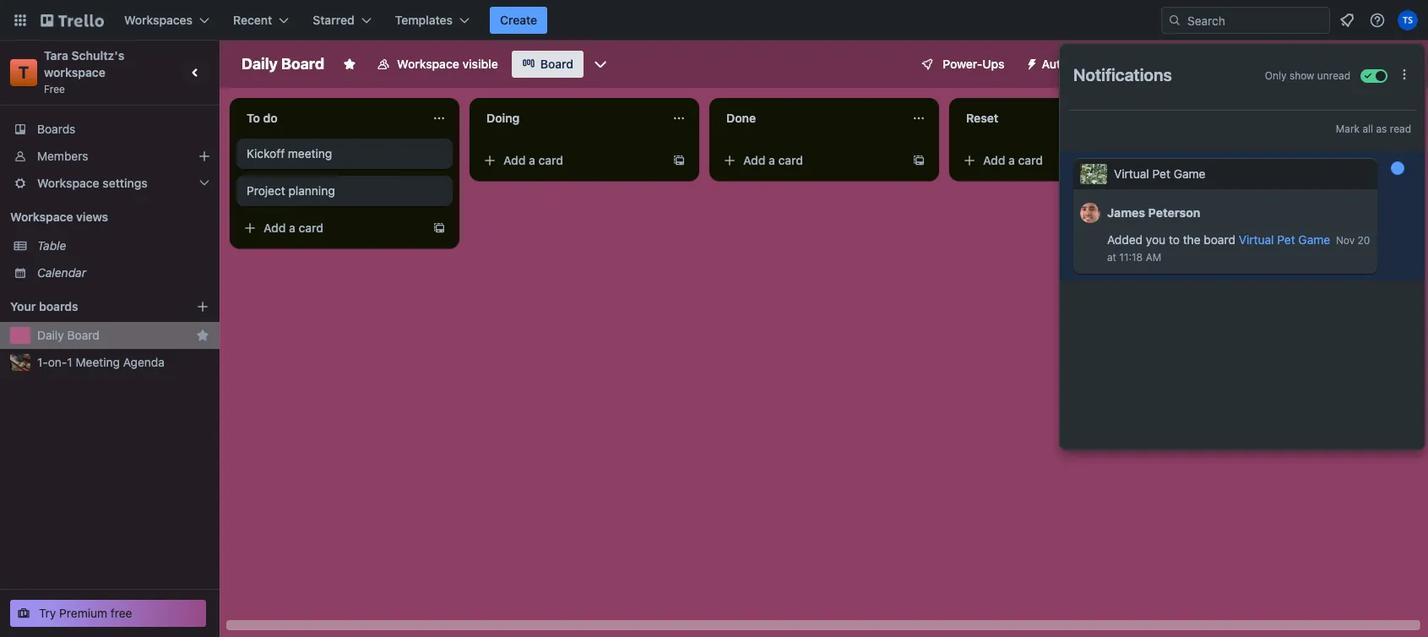 Task type: vqa. For each thing, say whether or not it's contained in the screenshot.
template
no



Task type: locate. For each thing, give the bounding box(es) containing it.
create from template… image
[[912, 154, 926, 167], [433, 221, 446, 235]]

board left customize views image
[[541, 57, 574, 71]]

power-ups
[[943, 57, 1005, 71]]

1 horizontal spatial all
[[1363, 123, 1374, 135]]

to do
[[247, 111, 278, 125]]

primary element
[[0, 0, 1429, 41]]

clear all button
[[1223, 51, 1281, 78]]

board left star or unstar board icon
[[281, 55, 325, 73]]

views
[[76, 210, 108, 224]]

game up the peterson
[[1174, 166, 1206, 181]]

add a card for to do
[[264, 221, 324, 235]]

daily down recent dropdown button
[[242, 55, 278, 73]]

a
[[529, 153, 536, 167], [769, 153, 776, 167], [1009, 153, 1015, 167], [289, 221, 296, 235]]

Doing text field
[[477, 105, 662, 132]]

board down your boards with 2 items element
[[67, 328, 99, 342]]

added
[[1108, 232, 1143, 247]]

0 notifications image
[[1337, 10, 1358, 30]]

board
[[1204, 232, 1236, 247]]

workspace for workspace visible
[[397, 57, 459, 71]]

free
[[44, 83, 65, 95]]

card down doing text field
[[539, 153, 564, 167]]

a down project planning at the top left of page
[[289, 221, 296, 235]]

game left nov at the top of the page
[[1299, 232, 1331, 247]]

card down reset text box
[[1019, 153, 1043, 167]]

add a card button down done text box
[[716, 147, 906, 174]]

workspace up table
[[10, 210, 73, 224]]

reset
[[967, 111, 999, 125]]

only
[[1265, 69, 1287, 82]]

0 vertical spatial daily board
[[242, 55, 325, 73]]

all for mark
[[1363, 123, 1374, 135]]

add a card for done
[[744, 153, 804, 167]]

visible
[[463, 57, 498, 71]]

add board image
[[196, 300, 210, 313]]

workspace visible
[[397, 57, 498, 71]]

2 create from template… image from the left
[[1152, 154, 1166, 167]]

james peterson button up you
[[1108, 205, 1201, 220]]

workspace
[[397, 57, 459, 71], [37, 176, 99, 190], [10, 210, 73, 224]]

1 vertical spatial tara schultz (taraschultz7) image
[[1294, 52, 1318, 76]]

card for doing
[[539, 153, 564, 167]]

boards link
[[0, 116, 220, 143]]

1 vertical spatial daily board
[[37, 328, 99, 342]]

kickoff
[[247, 146, 285, 161]]

tara schultz (taraschultz7) image right open information menu image
[[1398, 10, 1419, 30]]

pet up james peterson at the top of the page
[[1153, 166, 1171, 181]]

kickoff meeting link
[[247, 145, 443, 162]]

daily board up '1'
[[37, 328, 99, 342]]

virtual right board
[[1239, 232, 1275, 247]]

a down doing text field
[[529, 153, 536, 167]]

tara schultz (taraschultz7) image
[[1398, 10, 1419, 30], [1294, 52, 1318, 76]]

workspace navigation collapse icon image
[[184, 61, 208, 84]]

add a card down project planning at the top left of page
[[264, 221, 324, 235]]

add a card button down project planning link
[[237, 215, 426, 242]]

all left as
[[1363, 123, 1374, 135]]

add
[[1220, 109, 1242, 123], [504, 153, 526, 167], [744, 153, 766, 167], [983, 153, 1006, 167], [264, 221, 286, 235]]

0 horizontal spatial create from template… image
[[433, 221, 446, 235]]

back to home image
[[41, 7, 104, 34]]

automation button
[[1019, 51, 1117, 78]]

1 vertical spatial all
[[1363, 123, 1374, 135]]

add another list
[[1220, 109, 1308, 123]]

james peterson button up board
[[1074, 189, 1378, 230]]

daily board
[[242, 55, 325, 73], [37, 328, 99, 342]]

daily board down recent dropdown button
[[242, 55, 325, 73]]

all right clear
[[1262, 57, 1275, 71]]

add down doing
[[504, 153, 526, 167]]

1 horizontal spatial daily
[[242, 55, 278, 73]]

card down done text box
[[779, 153, 804, 167]]

workspace inside dropdown button
[[37, 176, 99, 190]]

0 vertical spatial game
[[1174, 166, 1206, 181]]

tara
[[44, 48, 68, 63]]

board
[[281, 55, 325, 73], [541, 57, 574, 71], [67, 328, 99, 342]]

board inside text box
[[281, 55, 325, 73]]

add down project
[[264, 221, 286, 235]]

add a card button for doing
[[477, 147, 666, 174]]

automation
[[1042, 57, 1107, 71]]

1 vertical spatial daily
[[37, 328, 64, 342]]

Search field
[[1182, 8, 1330, 33]]

james peterson button
[[1074, 189, 1378, 230], [1108, 205, 1201, 220]]

project
[[247, 183, 285, 198]]

starred
[[313, 13, 355, 27]]

add down reset
[[983, 153, 1006, 167]]

20
[[1358, 234, 1371, 247]]

add left another
[[1220, 109, 1242, 123]]

add a card down reset
[[983, 153, 1043, 167]]

meeting
[[288, 146, 332, 161]]

1 horizontal spatial create from template… image
[[1152, 154, 1166, 167]]

add another list button
[[1190, 98, 1419, 135]]

0 horizontal spatial create from template… image
[[673, 154, 686, 167]]

workspace inside button
[[397, 57, 459, 71]]

all inside button
[[1262, 57, 1275, 71]]

1 horizontal spatial board
[[281, 55, 325, 73]]

create from template… image for doing
[[673, 154, 686, 167]]

t
[[18, 63, 29, 82]]

added you to the board virtual pet game
[[1108, 232, 1331, 247]]

the
[[1183, 232, 1201, 247]]

project planning
[[247, 183, 335, 198]]

a down reset text box
[[1009, 153, 1015, 167]]

virtual up james on the top right of page
[[1114, 166, 1150, 181]]

customize views image
[[592, 56, 609, 73]]

add down "done"
[[744, 153, 766, 167]]

templates
[[395, 13, 453, 27]]

0 horizontal spatial pet
[[1153, 166, 1171, 181]]

create from template… image
[[673, 154, 686, 167], [1152, 154, 1166, 167]]

workspace views
[[10, 210, 108, 224]]

0 vertical spatial workspace
[[397, 57, 459, 71]]

1 vertical spatial workspace
[[37, 176, 99, 190]]

1-
[[37, 355, 48, 369]]

workspace visible button
[[367, 51, 508, 78]]

0 vertical spatial all
[[1262, 57, 1275, 71]]

1 horizontal spatial daily board
[[242, 55, 325, 73]]

add a card
[[504, 153, 564, 167], [744, 153, 804, 167], [983, 153, 1043, 167], [264, 221, 324, 235]]

a for done
[[769, 153, 776, 167]]

premium
[[59, 606, 107, 620]]

0 vertical spatial virtual
[[1114, 166, 1150, 181]]

add a card button
[[477, 147, 666, 174], [716, 147, 906, 174], [956, 147, 1146, 174], [237, 215, 426, 242]]

1 vertical spatial virtual
[[1239, 232, 1275, 247]]

read
[[1390, 123, 1412, 135]]

add a card button for to do
[[237, 215, 426, 242]]

kickoff meeting
[[247, 146, 332, 161]]

1 horizontal spatial create from template… image
[[912, 154, 926, 167]]

add a card button for reset
[[956, 147, 1146, 174]]

1 horizontal spatial pet
[[1278, 232, 1296, 247]]

as
[[1377, 123, 1388, 135]]

ups
[[983, 57, 1005, 71]]

1 create from template… image from the left
[[673, 154, 686, 167]]

0 vertical spatial create from template… image
[[912, 154, 926, 167]]

starred icon image
[[196, 329, 210, 342]]

1 vertical spatial game
[[1299, 232, 1331, 247]]

search image
[[1168, 14, 1182, 27]]

james
[[1108, 205, 1146, 220]]

0 horizontal spatial tara schultz (taraschultz7) image
[[1294, 52, 1318, 76]]

add a card button down doing text field
[[477, 147, 666, 174]]

1-on-1 meeting agenda link
[[37, 354, 210, 371]]

pet left nov at the top of the page
[[1278, 232, 1296, 247]]

a down done text box
[[769, 153, 776, 167]]

workspace down members
[[37, 176, 99, 190]]

clear all
[[1229, 57, 1275, 71]]

another
[[1245, 109, 1289, 123]]

2 vertical spatial workspace
[[10, 210, 73, 224]]

0 vertical spatial tara schultz (taraschultz7) image
[[1398, 10, 1419, 30]]

workspace for workspace settings
[[37, 176, 99, 190]]

1 vertical spatial create from template… image
[[433, 221, 446, 235]]

0 vertical spatial daily
[[242, 55, 278, 73]]

all inside button
[[1363, 123, 1374, 135]]

0 horizontal spatial daily
[[37, 328, 64, 342]]

pet
[[1153, 166, 1171, 181], [1278, 232, 1296, 247]]

0 horizontal spatial virtual
[[1114, 166, 1150, 181]]

all
[[1262, 57, 1275, 71], [1363, 123, 1374, 135]]

power-
[[943, 57, 983, 71]]

1 horizontal spatial tara schultz (taraschultz7) image
[[1398, 10, 1419, 30]]

card for reset
[[1019, 153, 1043, 167]]

0 horizontal spatial all
[[1262, 57, 1275, 71]]

add a card button down reset text box
[[956, 147, 1146, 174]]

james peterson (jamespeterson93) image
[[1081, 200, 1101, 226]]

list
[[1292, 109, 1308, 123]]

2 horizontal spatial board
[[541, 57, 574, 71]]

virtual
[[1114, 166, 1150, 181], [1239, 232, 1275, 247]]

tara schultz (taraschultz7) image left "unread"
[[1294, 52, 1318, 76]]

create from template… image for done
[[912, 154, 926, 167]]

add a card down "done"
[[744, 153, 804, 167]]

daily up on-
[[37, 328, 64, 342]]

power-ups button
[[909, 51, 1015, 78]]

all for clear
[[1262, 57, 1275, 71]]

add a card down doing
[[504, 153, 564, 167]]

workspace down templates popup button
[[397, 57, 459, 71]]

1 vertical spatial pet
[[1278, 232, 1296, 247]]

boards
[[39, 299, 78, 313]]

done
[[727, 111, 756, 125]]

card down planning
[[299, 221, 324, 235]]



Task type: describe. For each thing, give the bounding box(es) containing it.
daily board link
[[37, 327, 189, 344]]

workspace settings button
[[0, 170, 220, 197]]

templates button
[[385, 7, 480, 34]]

workspace
[[44, 65, 106, 79]]

share button
[[1323, 51, 1389, 78]]

workspaces
[[124, 13, 193, 27]]

you
[[1146, 232, 1166, 247]]

1-on-1 meeting agenda
[[37, 355, 165, 369]]

1
[[67, 355, 72, 369]]

workspace for workspace views
[[10, 210, 73, 224]]

mark all as read button
[[1336, 121, 1412, 138]]

members
[[37, 149, 88, 163]]

project planning link
[[247, 182, 443, 199]]

daily board inside text box
[[242, 55, 325, 73]]

virtual pet game link
[[1239, 232, 1331, 247]]

to
[[247, 111, 260, 125]]

create from template… image for to do
[[433, 221, 446, 235]]

planning
[[289, 183, 335, 198]]

starred button
[[303, 7, 382, 34]]

mark
[[1336, 123, 1360, 135]]

virtual pet game
[[1114, 166, 1206, 181]]

show menu image
[[1397, 56, 1414, 73]]

tara schultz's workspace link
[[44, 48, 127, 79]]

show
[[1290, 69, 1315, 82]]

tara schultz (taraschultz7) image inside primary element
[[1398, 10, 1419, 30]]

james peterson
[[1108, 205, 1201, 220]]

board link
[[512, 51, 584, 78]]

0 horizontal spatial board
[[67, 328, 99, 342]]

nov
[[1337, 234, 1355, 247]]

0 horizontal spatial game
[[1174, 166, 1206, 181]]

add for reset
[[983, 153, 1006, 167]]

mark all as read
[[1336, 123, 1412, 135]]

try
[[39, 606, 56, 620]]

doing
[[487, 111, 520, 125]]

on-
[[48, 355, 67, 369]]

agenda
[[123, 355, 165, 369]]

open information menu image
[[1370, 12, 1386, 29]]

at
[[1108, 251, 1117, 264]]

Done text field
[[716, 105, 902, 132]]

recent
[[233, 13, 272, 27]]

add a card for doing
[[504, 153, 564, 167]]

0 vertical spatial pet
[[1153, 166, 1171, 181]]

add a card button for done
[[716, 147, 906, 174]]

11:18
[[1120, 251, 1143, 264]]

card for done
[[779, 153, 804, 167]]

do
[[263, 111, 278, 125]]

meeting
[[76, 355, 120, 369]]

0 horizontal spatial daily board
[[37, 328, 99, 342]]

card for to do
[[299, 221, 324, 235]]

calendar
[[37, 265, 86, 280]]

try premium free
[[39, 606, 132, 620]]

create button
[[490, 7, 548, 34]]

table link
[[37, 237, 210, 254]]

add for done
[[744, 153, 766, 167]]

t link
[[10, 59, 37, 86]]

members link
[[0, 143, 220, 170]]

am
[[1146, 251, 1162, 264]]

clear
[[1229, 57, 1259, 71]]

settings
[[102, 176, 148, 190]]

schultz's
[[71, 48, 124, 63]]

try premium free button
[[10, 600, 206, 627]]

filters
[[1145, 57, 1180, 71]]

add for doing
[[504, 153, 526, 167]]

your boards with 2 items element
[[10, 297, 171, 317]]

Board name text field
[[233, 51, 333, 78]]

table
[[37, 238, 66, 253]]

add inside button
[[1220, 109, 1242, 123]]

free
[[111, 606, 132, 620]]

your boards
[[10, 299, 78, 313]]

workspace settings
[[37, 176, 148, 190]]

calendar link
[[37, 264, 210, 281]]

filters button
[[1120, 51, 1223, 78]]

To do text field
[[237, 105, 422, 132]]

workspaces button
[[114, 7, 220, 34]]

add for to do
[[264, 221, 286, 235]]

unread
[[1318, 69, 1351, 82]]

add a card for reset
[[983, 153, 1043, 167]]

star or unstar board image
[[343, 57, 357, 71]]

1 horizontal spatial game
[[1299, 232, 1331, 247]]

a for reset
[[1009, 153, 1015, 167]]

recent button
[[223, 7, 299, 34]]

notifications
[[1074, 65, 1173, 84]]

1 horizontal spatial virtual
[[1239, 232, 1275, 247]]

your
[[10, 299, 36, 313]]

nov 20 at 11:18 am
[[1108, 234, 1371, 264]]

create from template… image for reset
[[1152, 154, 1166, 167]]

tara schultz's workspace free
[[44, 48, 127, 95]]

boards
[[37, 122, 75, 136]]

daily inside text box
[[242, 55, 278, 73]]

a for doing
[[529, 153, 536, 167]]

only show unread
[[1265, 69, 1351, 82]]

sm image
[[1019, 51, 1042, 74]]

to
[[1169, 232, 1180, 247]]

peterson
[[1149, 205, 1201, 220]]

create
[[500, 13, 537, 27]]

share
[[1346, 57, 1379, 71]]

Reset text field
[[956, 105, 1142, 132]]

a for to do
[[289, 221, 296, 235]]



